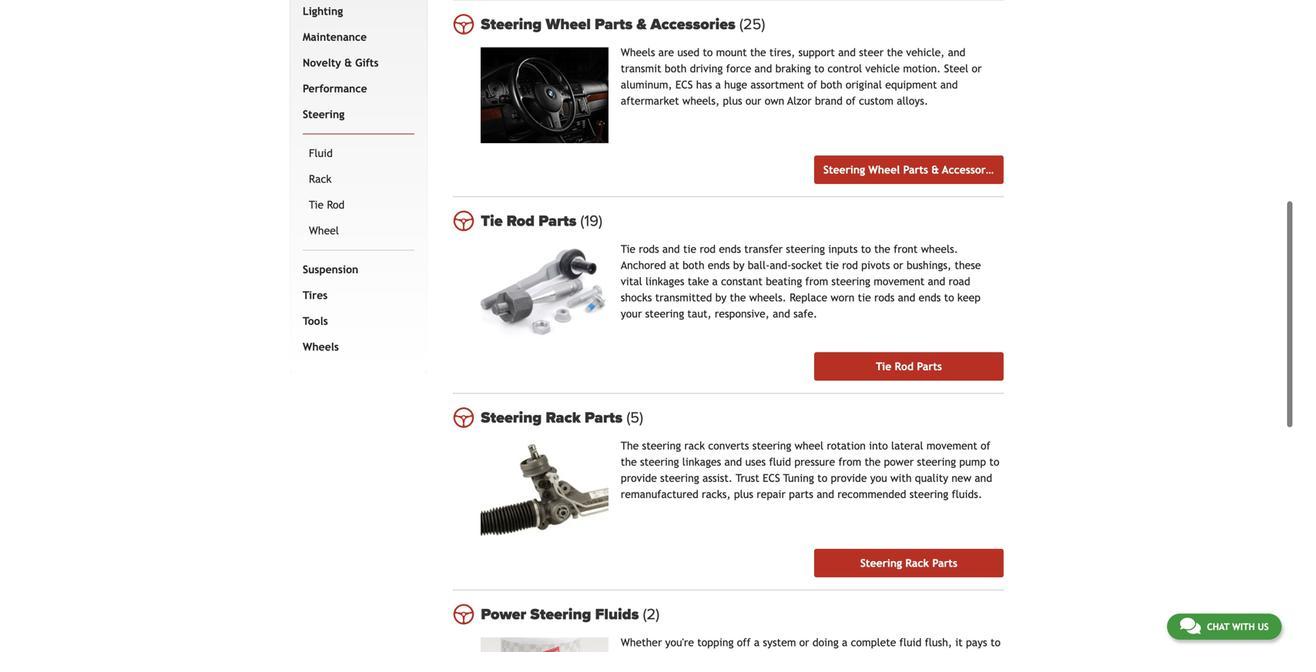 Task type: describe. For each thing, give the bounding box(es) containing it.
1 vertical spatial by
[[716, 292, 727, 304]]

novelty & gifts link
[[300, 50, 412, 76]]

chat with us
[[1208, 622, 1269, 633]]

brand
[[815, 95, 843, 107]]

lighting
[[303, 5, 343, 17]]

tie for topmost 'tie rod parts' link
[[481, 212, 503, 231]]

steering for the bottommost steering rack parts link
[[861, 558, 903, 570]]

tie for bottommost 'tie rod parts' link
[[876, 361, 892, 373]]

novelty & gifts
[[303, 56, 379, 69]]

steering inside steering link
[[303, 108, 345, 120]]

shocks
[[621, 292, 652, 304]]

motion.
[[904, 63, 941, 75]]

plus inside wheels are used to mount the tires, support and steer the vehicle, and transmit both driving force and braking to control vehicle motion. steel or aluminum, ecs has a huge assortment of both original equipment and aftermarket wheels, plus our own alzor brand of custom alloys.
[[723, 95, 743, 107]]

tuning
[[784, 472, 815, 485]]

suspension link
[[300, 257, 412, 283]]

to up pivots
[[861, 243, 871, 256]]

driving
[[690, 63, 723, 75]]

at
[[670, 259, 680, 272]]

rod for topmost 'tie rod parts' link
[[507, 212, 535, 231]]

steering for topmost steering rack parts link
[[481, 409, 542, 427]]

into
[[869, 440, 888, 452]]

1 vertical spatial with
[[1233, 622, 1256, 633]]

assist.
[[703, 472, 733, 485]]

wheel for steering wheel parts & accessories link to the bottom
[[869, 164, 900, 176]]

linkages inside tie rods and tie rod ends transfer steering inputs to the front wheels. anchored at both ends by ball-and-socket tie rod pivots or bushings, these vital linkages take a constant beating from steering movement and road shocks transmitted by the wheels. replace worn tie rods and ends to keep your steering taut, responsive, and safe.
[[646, 276, 685, 288]]

steer
[[859, 46, 884, 59]]

steering rack parts thumbnail image image
[[481, 441, 609, 537]]

steering link
[[300, 102, 412, 127]]

to down road
[[945, 292, 955, 304]]

transfer
[[745, 243, 783, 256]]

steering wheel parts & accessories for topmost steering wheel parts & accessories link
[[481, 15, 740, 34]]

0 vertical spatial tie
[[684, 243, 697, 256]]

control
[[828, 63, 862, 75]]

accessories for topmost steering wheel parts & accessories link
[[651, 15, 736, 34]]

to up driving at the top right of the page
[[703, 46, 713, 59]]

rack for the bottommost steering rack parts link
[[906, 558, 930, 570]]

1 provide from the left
[[621, 472, 657, 485]]

fluid
[[769, 456, 792, 469]]

constant
[[721, 276, 763, 288]]

recommended
[[838, 489, 907, 501]]

aluminum,
[[621, 79, 673, 91]]

0 vertical spatial rod
[[700, 243, 716, 256]]

fluids.
[[952, 489, 983, 501]]

bushings,
[[907, 259, 952, 272]]

both inside tie rods and tie rod ends transfer steering inputs to the front wheels. anchored at both ends by ball-and-socket tie rod pivots or bushings, these vital linkages take a constant beating from steering movement and road shocks transmitted by the wheels. replace worn tie rods and ends to keep your steering taut, responsive, and safe.
[[683, 259, 705, 272]]

alzor
[[788, 95, 812, 107]]

the up pivots
[[875, 243, 891, 256]]

suspension
[[303, 263, 359, 276]]

with inside the steering rack converts steering wheel rotation into lateral movement of the steering linkages and uses fluid pressure from the power steering pump to provide steering assist. trust ecs tuning to provide you with quality new and remanufactured racks, plus repair parts and recommended steering fluids.
[[891, 472, 912, 485]]

maintenance link
[[300, 24, 412, 50]]

tires
[[303, 289, 328, 302]]

converts
[[709, 440, 750, 452]]

& for topmost steering wheel parts & accessories link
[[637, 15, 647, 34]]

fluids
[[595, 606, 639, 624]]

road
[[949, 276, 971, 288]]

repair
[[757, 489, 786, 501]]

and-
[[770, 259, 792, 272]]

parts for the bottommost steering rack parts link
[[933, 558, 958, 570]]

or for tie rod parts
[[894, 259, 904, 272]]

parts for bottommost 'tie rod parts' link
[[917, 361, 942, 373]]

gifts
[[355, 56, 379, 69]]

vital
[[621, 276, 643, 288]]

0 vertical spatial ends
[[719, 243, 741, 256]]

responsive,
[[715, 308, 770, 320]]

the down into
[[865, 456, 881, 469]]

the up vehicle at the right
[[887, 46, 903, 59]]

rack
[[685, 440, 705, 452]]

from inside the steering rack converts steering wheel rotation into lateral movement of the steering linkages and uses fluid pressure from the power steering pump to provide steering assist. trust ecs tuning to provide you with quality new and remanufactured racks, plus repair parts and recommended steering fluids.
[[839, 456, 862, 469]]

trust
[[736, 472, 760, 485]]

custom
[[859, 95, 894, 107]]

support
[[799, 46, 835, 59]]

steering rack parts for topmost steering rack parts link
[[481, 409, 627, 427]]

0 vertical spatial steering wheel parts & accessories link
[[481, 15, 1004, 34]]

wheels are used to mount the tires, support and steer the vehicle, and transmit both driving force and braking to control vehicle motion. steel or aluminum, ecs has a huge assortment of both original equipment and aftermarket wheels, plus our own alzor brand of custom alloys.
[[621, 46, 982, 107]]

you
[[871, 472, 888, 485]]

our
[[746, 95, 762, 107]]

replace
[[790, 292, 828, 304]]

steering subcategories element
[[303, 134, 415, 251]]

tools link
[[300, 309, 412, 334]]

fluid link
[[306, 141, 412, 166]]

rod for tie rod link
[[327, 199, 345, 211]]

vehicle
[[866, 63, 900, 75]]

1 vertical spatial steering wheel parts & accessories link
[[815, 156, 1004, 184]]

tires,
[[770, 46, 796, 59]]

the down the constant
[[730, 292, 746, 304]]

tie rod link
[[306, 192, 412, 218]]

wheels for wheels
[[303, 341, 339, 353]]

plus inside the steering rack converts steering wheel rotation into lateral movement of the steering linkages and uses fluid pressure from the power steering pump to provide steering assist. trust ecs tuning to provide you with quality new and remanufactured racks, plus repair parts and recommended steering fluids.
[[734, 489, 754, 501]]

0 vertical spatial tie rod parts link
[[481, 212, 1004, 231]]

wheel link
[[306, 218, 412, 244]]

1 vertical spatial tie rod parts link
[[815, 353, 1004, 381]]

steering for topmost steering wheel parts & accessories link
[[481, 15, 542, 34]]

power
[[481, 606, 527, 624]]

keep
[[958, 292, 981, 304]]

1 vertical spatial &
[[345, 56, 352, 69]]

1 vertical spatial ends
[[708, 259, 730, 272]]

0 horizontal spatial of
[[808, 79, 818, 91]]

pump
[[960, 456, 987, 469]]

parts for topmost steering wheel parts & accessories link
[[595, 15, 633, 34]]

0 vertical spatial rods
[[639, 243, 659, 256]]

rack for topmost steering rack parts link
[[546, 409, 581, 427]]

0 vertical spatial wheels.
[[921, 243, 959, 256]]

parts for topmost 'tie rod parts' link
[[539, 212, 577, 231]]

wheel
[[795, 440, 824, 452]]

a inside tie rods and tie rod ends transfer steering inputs to the front wheels. anchored at both ends by ball-and-socket tie rod pivots or bushings, these vital linkages take a constant beating from steering movement and road shocks transmitted by the wheels. replace worn tie rods and ends to keep your steering taut, responsive, and safe.
[[713, 276, 718, 288]]

tie rod parts for bottommost 'tie rod parts' link
[[876, 361, 942, 373]]

wheels,
[[683, 95, 720, 107]]

1 vertical spatial tie
[[826, 259, 839, 272]]

braking
[[776, 63, 811, 75]]

rack inside rack link
[[309, 173, 332, 185]]

steering wheel parts & accessories thumbnail image image
[[481, 48, 609, 143]]

performance link
[[300, 76, 412, 102]]

1 horizontal spatial rod
[[843, 259, 858, 272]]

vehicle,
[[907, 46, 945, 59]]

the down the
[[621, 456, 637, 469]]

wheels for wheels are used to mount the tires, support and steer the vehicle, and transmit both driving force and braking to control vehicle motion. steel or aluminum, ecs has a huge assortment of both original equipment and aftermarket wheels, plus our own alzor brand of custom alloys.
[[621, 46, 655, 59]]

tires link
[[300, 283, 412, 309]]

power
[[884, 456, 914, 469]]

your
[[621, 308, 642, 320]]

these
[[955, 259, 981, 272]]

to right pump
[[990, 456, 1000, 469]]



Task type: vqa. For each thing, say whether or not it's contained in the screenshot.
Class corresponding to Cleaner
no



Task type: locate. For each thing, give the bounding box(es) containing it.
1 horizontal spatial of
[[846, 95, 856, 107]]

a right has
[[716, 79, 721, 91]]

or
[[972, 63, 982, 75], [894, 259, 904, 272]]

worn
[[831, 292, 855, 304]]

wheels. up bushings, in the right of the page
[[921, 243, 959, 256]]

steering rack parts
[[481, 409, 627, 427], [861, 558, 958, 570]]

of up alzor
[[808, 79, 818, 91]]

provide up "remanufactured"
[[621, 472, 657, 485]]

ecs inside wheels are used to mount the tires, support and steer the vehicle, and transmit both driving force and braking to control vehicle motion. steel or aluminum, ecs has a huge assortment of both original equipment and aftermarket wheels, plus our own alzor brand of custom alloys.
[[676, 79, 693, 91]]

tie inside "steering subcategories" 'element'
[[309, 199, 324, 211]]

wheels inside wheels are used to mount the tires, support and steer the vehicle, and transmit both driving force and braking to control vehicle motion. steel or aluminum, ecs has a huge assortment of both original equipment and aftermarket wheels, plus our own alzor brand of custom alloys.
[[621, 46, 655, 59]]

1 horizontal spatial steering wheel parts & accessories
[[824, 164, 1000, 176]]

2 vertical spatial tie
[[858, 292, 871, 304]]

steering wheel parts & accessories for steering wheel parts & accessories link to the bottom
[[824, 164, 1000, 176]]

power steering fluids link
[[481, 606, 1004, 624]]

0 vertical spatial with
[[891, 472, 912, 485]]

a
[[716, 79, 721, 91], [713, 276, 718, 288]]

0 vertical spatial wheels
[[621, 46, 655, 59]]

0 vertical spatial movement
[[874, 276, 925, 288]]

novelty
[[303, 56, 341, 69]]

1 vertical spatial ecs
[[763, 472, 780, 485]]

0 horizontal spatial rack
[[309, 173, 332, 185]]

wheels down tools
[[303, 341, 339, 353]]

1 vertical spatial accessories
[[943, 164, 1000, 176]]

to down support
[[815, 63, 825, 75]]

0 vertical spatial a
[[716, 79, 721, 91]]

1 vertical spatial steering rack parts link
[[815, 550, 1004, 578]]

and
[[839, 46, 856, 59], [948, 46, 966, 59], [755, 63, 772, 75], [941, 79, 958, 91], [663, 243, 680, 256], [928, 276, 946, 288], [898, 292, 916, 304], [773, 308, 791, 320], [725, 456, 742, 469], [975, 472, 993, 485], [817, 489, 835, 501]]

rod inside "steering subcategories" 'element'
[[327, 199, 345, 211]]

steering wheel parts & accessories link up mount on the top right of the page
[[481, 15, 1004, 34]]

rotation
[[827, 440, 866, 452]]

0 horizontal spatial by
[[716, 292, 727, 304]]

0 horizontal spatial movement
[[874, 276, 925, 288]]

2 vertical spatial of
[[981, 440, 991, 452]]

steering inside steering wheel parts & accessories link
[[824, 164, 866, 176]]

the steering rack converts steering wheel rotation into lateral movement of the steering linkages and uses fluid pressure from the power steering pump to provide steering assist. trust ecs tuning to provide you with quality new and remanufactured racks, plus repair parts and recommended steering fluids.
[[621, 440, 1000, 501]]

front
[[894, 243, 918, 256]]

force
[[726, 63, 752, 75]]

steering rack parts for the bottommost steering rack parts link
[[861, 558, 958, 570]]

ends down bushings, in the right of the page
[[919, 292, 941, 304]]

0 horizontal spatial tie
[[684, 243, 697, 256]]

2 vertical spatial rod
[[895, 361, 914, 373]]

wheels. down beating
[[750, 292, 787, 304]]

0 vertical spatial &
[[637, 15, 647, 34]]

1 vertical spatial tie rod parts
[[876, 361, 942, 373]]

2 vertical spatial rack
[[906, 558, 930, 570]]

equipment
[[886, 79, 938, 91]]

safe.
[[794, 308, 818, 320]]

2 vertical spatial both
[[683, 259, 705, 272]]

2 horizontal spatial tie
[[858, 292, 871, 304]]

1 horizontal spatial with
[[1233, 622, 1256, 633]]

1 horizontal spatial &
[[637, 15, 647, 34]]

0 vertical spatial steering wheel parts & accessories
[[481, 15, 740, 34]]

0 horizontal spatial provide
[[621, 472, 657, 485]]

1 horizontal spatial provide
[[831, 472, 867, 485]]

wheels link
[[300, 334, 412, 360]]

1 vertical spatial rod
[[843, 259, 858, 272]]

plus down trust
[[734, 489, 754, 501]]

with down 'power'
[[891, 472, 912, 485]]

2 horizontal spatial rod
[[895, 361, 914, 373]]

2 provide from the left
[[831, 472, 867, 485]]

1 vertical spatial wheels
[[303, 341, 339, 353]]

plus
[[723, 95, 743, 107], [734, 489, 754, 501]]

0 horizontal spatial wheels
[[303, 341, 339, 353]]

1 horizontal spatial or
[[972, 63, 982, 75]]

1 horizontal spatial from
[[839, 456, 862, 469]]

steering wheel parts & accessories up transmit
[[481, 15, 740, 34]]

ecs up 'repair'
[[763, 472, 780, 485]]

1 horizontal spatial rod
[[507, 212, 535, 231]]

ecs inside the steering rack converts steering wheel rotation into lateral movement of the steering linkages and uses fluid pressure from the power steering pump to provide steering assist. trust ecs tuning to provide you with quality new and remanufactured racks, plus repair parts and recommended steering fluids.
[[763, 472, 780, 485]]

tie rod parts for topmost 'tie rod parts' link
[[481, 212, 581, 231]]

of inside the steering rack converts steering wheel rotation into lateral movement of the steering linkages and uses fluid pressure from the power steering pump to provide steering assist. trust ecs tuning to provide you with quality new and remanufactured racks, plus repair parts and recommended steering fluids.
[[981, 440, 991, 452]]

wheels
[[621, 46, 655, 59], [303, 341, 339, 353]]

rod for bottommost 'tie rod parts' link
[[895, 361, 914, 373]]

comments image
[[1181, 617, 1201, 636]]

ends left transfer
[[719, 243, 741, 256]]

power steering fluids thumbnail image image
[[481, 638, 609, 653]]

movement
[[874, 276, 925, 288], [927, 440, 978, 452]]

has
[[696, 79, 712, 91]]

steering rack parts link
[[481, 409, 1004, 427], [815, 550, 1004, 578]]

parts
[[595, 15, 633, 34], [904, 164, 929, 176], [539, 212, 577, 231], [917, 361, 942, 373], [585, 409, 623, 427], [933, 558, 958, 570]]

tie rods and tie rod ends transfer steering inputs to the front wheels. anchored at both ends by ball-and-socket tie rod pivots or bushings, these vital linkages take a constant beating from steering movement and road shocks transmitted by the wheels. replace worn tie rods and ends to keep your steering taut, responsive, and safe.
[[621, 243, 981, 320]]

tie right worn
[[858, 292, 871, 304]]

0 vertical spatial steering rack parts
[[481, 409, 627, 427]]

2 vertical spatial wheel
[[309, 225, 339, 237]]

steering for steering wheel parts & accessories link to the bottom
[[824, 164, 866, 176]]

pressure
[[795, 456, 836, 469]]

performance
[[303, 82, 367, 95]]

ends up take
[[708, 259, 730, 272]]

wheel for topmost steering wheel parts & accessories link
[[546, 15, 591, 34]]

wheels up transmit
[[621, 46, 655, 59]]

new
[[952, 472, 972, 485]]

by down the constant
[[716, 292, 727, 304]]

0 vertical spatial rack
[[309, 173, 332, 185]]

rods down pivots
[[875, 292, 895, 304]]

wheel down custom
[[869, 164, 900, 176]]

2 horizontal spatial rack
[[906, 558, 930, 570]]

1 vertical spatial or
[[894, 259, 904, 272]]

2 vertical spatial &
[[932, 164, 940, 176]]

1 vertical spatial a
[[713, 276, 718, 288]]

plus down huge
[[723, 95, 743, 107]]

rod down inputs
[[843, 259, 858, 272]]

0 vertical spatial plus
[[723, 95, 743, 107]]

0 vertical spatial ecs
[[676, 79, 693, 91]]

tie up take
[[684, 243, 697, 256]]

1 horizontal spatial wheels.
[[921, 243, 959, 256]]

1 vertical spatial plus
[[734, 489, 754, 501]]

0 vertical spatial tie rod parts
[[481, 212, 581, 231]]

wheel inside "steering subcategories" 'element'
[[309, 225, 339, 237]]

0 horizontal spatial wheels.
[[750, 292, 787, 304]]

steel
[[945, 63, 969, 75]]

wheel up steering wheel parts & accessories thumbnail image
[[546, 15, 591, 34]]

us
[[1258, 622, 1269, 633]]

remanufactured
[[621, 489, 699, 501]]

tie rod parts
[[481, 212, 581, 231], [876, 361, 942, 373]]

movement up pump
[[927, 440, 978, 452]]

rack link
[[306, 166, 412, 192]]

the left tires,
[[751, 46, 767, 59]]

aftermarket
[[621, 95, 680, 107]]

with
[[891, 472, 912, 485], [1233, 622, 1256, 633]]

1 vertical spatial rod
[[507, 212, 535, 231]]

&
[[637, 15, 647, 34], [345, 56, 352, 69], [932, 164, 940, 176]]

1 vertical spatial both
[[821, 79, 843, 91]]

parts for steering wheel parts & accessories link to the bottom
[[904, 164, 929, 176]]

1 vertical spatial rack
[[546, 409, 581, 427]]

ecs
[[676, 79, 693, 91], [763, 472, 780, 485]]

1 horizontal spatial movement
[[927, 440, 978, 452]]

linkages down the at
[[646, 276, 685, 288]]

used
[[678, 46, 700, 59]]

transmitted
[[656, 292, 712, 304]]

assortment
[[751, 79, 805, 91]]

transmit
[[621, 63, 662, 75]]

from down rotation
[[839, 456, 862, 469]]

rods up anchored at top
[[639, 243, 659, 256]]

1 vertical spatial steering wheel parts & accessories
[[824, 164, 1000, 176]]

by up the constant
[[734, 259, 745, 272]]

lateral
[[892, 440, 924, 452]]

uses
[[746, 456, 766, 469]]

tie inside tie rods and tie rod ends transfer steering inputs to the front wheels. anchored at both ends by ball-and-socket tie rod pivots or bushings, these vital linkages take a constant beating from steering movement and road shocks transmitted by the wheels. replace worn tie rods and ends to keep your steering taut, responsive, and safe.
[[621, 243, 636, 256]]

or inside tie rods and tie rod ends transfer steering inputs to the front wheels. anchored at both ends by ball-and-socket tie rod pivots or bushings, these vital linkages take a constant beating from steering movement and road shocks transmitted by the wheels. replace worn tie rods and ends to keep your steering taut, responsive, and safe.
[[894, 259, 904, 272]]

rod
[[327, 199, 345, 211], [507, 212, 535, 231], [895, 361, 914, 373]]

or down front
[[894, 259, 904, 272]]

1 horizontal spatial rods
[[875, 292, 895, 304]]

0 vertical spatial from
[[806, 276, 829, 288]]

power steering fluids
[[481, 606, 643, 624]]

steering inside steering rack parts link
[[861, 558, 903, 570]]

both up brand
[[821, 79, 843, 91]]

tie down inputs
[[826, 259, 839, 272]]

from
[[806, 276, 829, 288], [839, 456, 862, 469]]

take
[[688, 276, 709, 288]]

both down are
[[665, 63, 687, 75]]

0 vertical spatial linkages
[[646, 276, 685, 288]]

1 horizontal spatial tie rod parts
[[876, 361, 942, 373]]

1 horizontal spatial wheels
[[621, 46, 655, 59]]

parts
[[789, 489, 814, 501]]

0 horizontal spatial rod
[[700, 243, 716, 256]]

from inside tie rods and tie rod ends transfer steering inputs to the front wheels. anchored at both ends by ball-and-socket tie rod pivots or bushings, these vital linkages take a constant beating from steering movement and road shocks transmitted by the wheels. replace worn tie rods and ends to keep your steering taut, responsive, and safe.
[[806, 276, 829, 288]]

1 horizontal spatial accessories
[[943, 164, 1000, 176]]

a inside wheels are used to mount the tires, support and steer the vehicle, and transmit both driving force and braking to control vehicle motion. steel or aluminum, ecs has a huge assortment of both original equipment and aftermarket wheels, plus our own alzor brand of custom alloys.
[[716, 79, 721, 91]]

of up pump
[[981, 440, 991, 452]]

1 horizontal spatial rack
[[546, 409, 581, 427]]

0 horizontal spatial ecs
[[676, 79, 693, 91]]

movement down pivots
[[874, 276, 925, 288]]

huge
[[725, 79, 748, 91]]

steering wheel parts & accessories down alloys.
[[824, 164, 1000, 176]]

1 vertical spatial rods
[[875, 292, 895, 304]]

or for steering wheel parts & accessories
[[972, 63, 982, 75]]

parts for topmost steering rack parts link
[[585, 409, 623, 427]]

or inside wheels are used to mount the tires, support and steer the vehicle, and transmit both driving force and braking to control vehicle motion. steel or aluminum, ecs has a huge assortment of both original equipment and aftermarket wheels, plus our own alzor brand of custom alloys.
[[972, 63, 982, 75]]

tie rod parts thumbnail image image
[[481, 244, 609, 340]]

maintenance
[[303, 31, 367, 43]]

steering wheel parts & accessories link down alloys.
[[815, 156, 1004, 184]]

of down original
[[846, 95, 856, 107]]

from up replace
[[806, 276, 829, 288]]

taut,
[[688, 308, 712, 320]]

linkages inside the steering rack converts steering wheel rotation into lateral movement of the steering linkages and uses fluid pressure from the power steering pump to provide steering assist. trust ecs tuning to provide you with quality new and remanufactured racks, plus repair parts and recommended steering fluids.
[[683, 456, 722, 469]]

accessories for steering wheel parts & accessories link to the bottom
[[943, 164, 1000, 176]]

0 horizontal spatial steering rack parts
[[481, 409, 627, 427]]

1 vertical spatial from
[[839, 456, 862, 469]]

to down the pressure
[[818, 472, 828, 485]]

tie
[[309, 199, 324, 211], [481, 212, 503, 231], [621, 243, 636, 256], [876, 361, 892, 373]]

0 vertical spatial of
[[808, 79, 818, 91]]

2 horizontal spatial wheel
[[869, 164, 900, 176]]

both up take
[[683, 259, 705, 272]]

accessories
[[651, 15, 736, 34], [943, 164, 1000, 176]]

1 horizontal spatial steering rack parts
[[861, 558, 958, 570]]

rack inside steering rack parts link
[[906, 558, 930, 570]]

0 horizontal spatial rods
[[639, 243, 659, 256]]

wheel down "tie rod"
[[309, 225, 339, 237]]

alloys.
[[897, 95, 929, 107]]

1 vertical spatial of
[[846, 95, 856, 107]]

0 vertical spatial wheel
[[546, 15, 591, 34]]

1 horizontal spatial tie
[[826, 259, 839, 272]]

0 horizontal spatial with
[[891, 472, 912, 485]]

0 vertical spatial or
[[972, 63, 982, 75]]

1 vertical spatial wheel
[[869, 164, 900, 176]]

movement inside tie rods and tie rod ends transfer steering inputs to the front wheels. anchored at both ends by ball-and-socket tie rod pivots or bushings, these vital linkages take a constant beating from steering movement and road shocks transmitted by the wheels. replace worn tie rods and ends to keep your steering taut, responsive, and safe.
[[874, 276, 925, 288]]

0 vertical spatial rod
[[327, 199, 345, 211]]

a right take
[[713, 276, 718, 288]]

original
[[846, 79, 882, 91]]

own
[[765, 95, 785, 107]]

chat
[[1208, 622, 1230, 633]]

by
[[734, 259, 745, 272], [716, 292, 727, 304]]

beating
[[766, 276, 802, 288]]

lighting link
[[300, 0, 412, 24]]

0 horizontal spatial &
[[345, 56, 352, 69]]

0 vertical spatial accessories
[[651, 15, 736, 34]]

1 horizontal spatial ecs
[[763, 472, 780, 485]]

linkages down rack
[[683, 456, 722, 469]]

2 vertical spatial ends
[[919, 292, 941, 304]]

anchored
[[621, 259, 666, 272]]

of
[[808, 79, 818, 91], [846, 95, 856, 107], [981, 440, 991, 452]]

ecs left has
[[676, 79, 693, 91]]

chat with us link
[[1167, 614, 1282, 640]]

socket
[[792, 259, 823, 272]]

0 horizontal spatial rod
[[327, 199, 345, 211]]

or right steel
[[972, 63, 982, 75]]

inputs
[[829, 243, 858, 256]]

movement inside the steering rack converts steering wheel rotation into lateral movement of the steering linkages and uses fluid pressure from the power steering pump to provide steering assist. trust ecs tuning to provide you with quality new and remanufactured racks, plus repair parts and recommended steering fluids.
[[927, 440, 978, 452]]

1 horizontal spatial wheel
[[546, 15, 591, 34]]

are
[[659, 46, 674, 59]]

racks,
[[702, 489, 731, 501]]

tie for tie rod link
[[309, 199, 324, 211]]

mount
[[716, 46, 747, 59]]

0 vertical spatial steering rack parts link
[[481, 409, 1004, 427]]

& for steering wheel parts & accessories link to the bottom
[[932, 164, 940, 176]]

tie rod parts link
[[481, 212, 1004, 231], [815, 353, 1004, 381]]

1 vertical spatial movement
[[927, 440, 978, 452]]

provide up recommended
[[831, 472, 867, 485]]

0 horizontal spatial tie rod parts
[[481, 212, 581, 231]]

steering wheel parts & accessories inside steering wheel parts & accessories link
[[824, 164, 1000, 176]]

the
[[621, 440, 639, 452]]

0 horizontal spatial or
[[894, 259, 904, 272]]

0 vertical spatial both
[[665, 63, 687, 75]]

0 vertical spatial by
[[734, 259, 745, 272]]

with left us
[[1233, 622, 1256, 633]]

0 horizontal spatial wheel
[[309, 225, 339, 237]]

1 vertical spatial steering rack parts
[[861, 558, 958, 570]]

0 horizontal spatial accessories
[[651, 15, 736, 34]]

rod up take
[[700, 243, 716, 256]]

steering
[[481, 15, 542, 34], [303, 108, 345, 120], [824, 164, 866, 176], [481, 409, 542, 427], [861, 558, 903, 570], [531, 606, 591, 624]]



